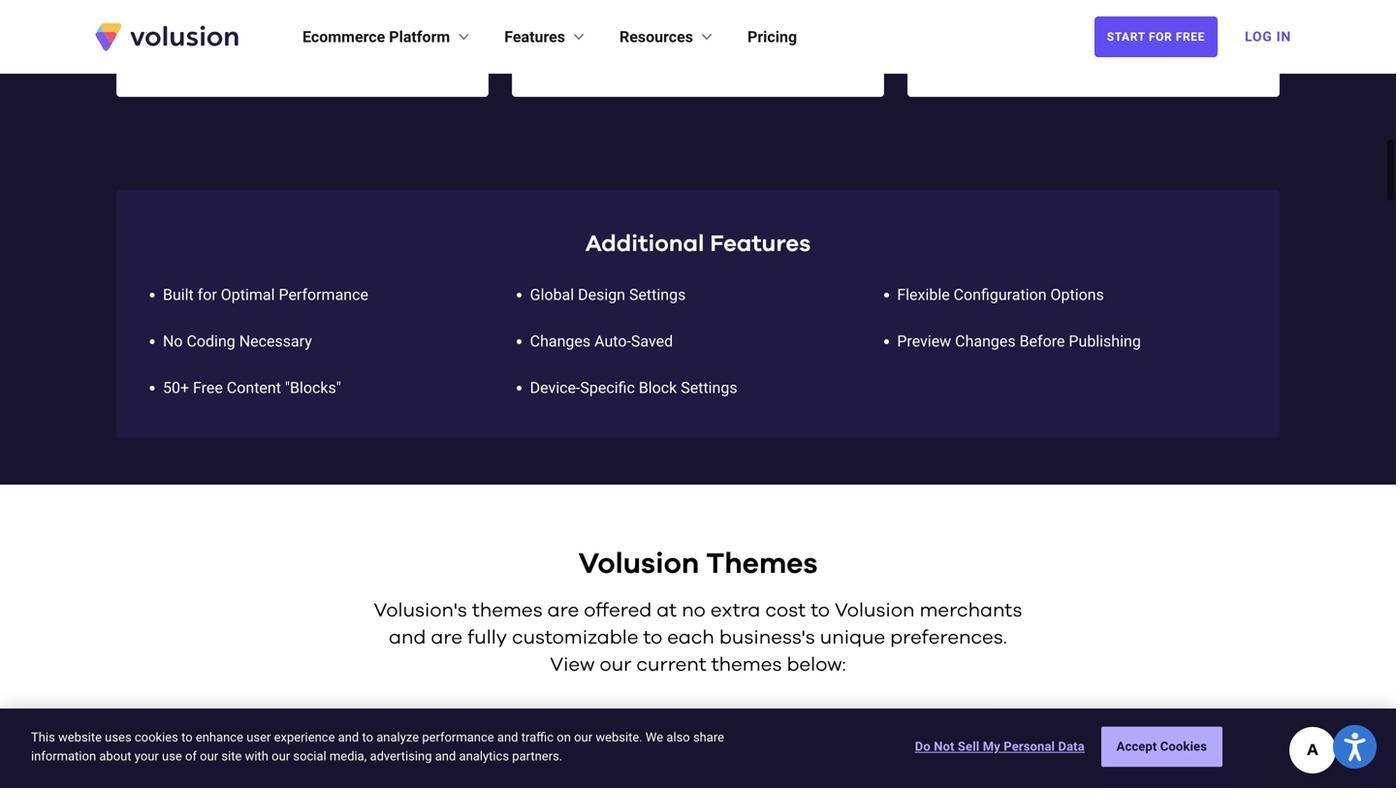 Task type: locate. For each thing, give the bounding box(es) containing it.
volusion
[[981, 0, 1034, 6], [579, 550, 700, 579], [835, 602, 915, 621]]

and down volusion's
[[389, 629, 426, 648]]

are
[[1086, 0, 1105, 6], [548, 602, 579, 621], [431, 629, 463, 648]]

theme
[[390, 0, 428, 6]]

content
[[227, 379, 281, 397]]

my
[[983, 740, 1001, 754]]

options
[[1051, 286, 1105, 304]]

to up additional
[[1165, 0, 1177, 6]]

block
[[639, 379, 677, 397]]

experiment
[[1180, 0, 1248, 6]]

free
[[193, 379, 223, 397]]

analytics
[[459, 749, 509, 764]]

start for free link
[[1095, 16, 1218, 57]]

privacy alert dialog
[[0, 709, 1397, 789]]

no
[[1119, 9, 1134, 25], [682, 602, 706, 621]]

coding
[[187, 332, 235, 351]]

image,
[[298, 0, 338, 6]]

extra
[[711, 602, 761, 621]]

1 horizontal spatial features
[[710, 233, 811, 256]]

enhance
[[196, 730, 244, 745]]

for up start
[[1099, 9, 1116, 25]]

changes down configuration
[[956, 332, 1016, 351]]

to
[[1165, 0, 1177, 6], [811, 602, 830, 621], [644, 629, 663, 648], [181, 730, 193, 745], [362, 730, 374, 745]]

uses
[[105, 730, 132, 745]]

0 horizontal spatial are
[[431, 629, 463, 648]]

of
[[185, 749, 197, 764]]

2 horizontal spatial for
[[1099, 9, 1116, 25]]

volusion up unique
[[835, 602, 915, 621]]

these volusion themes are available to experiment with, use, or customize for no additional cost.
[[941, 0, 1248, 25]]

to down at on the bottom
[[644, 629, 663, 648]]

device-specific block settings
[[530, 379, 738, 397]]

data
[[1059, 740, 1085, 754]]

design
[[578, 286, 626, 304]]

sell
[[958, 740, 980, 754]]

additional
[[586, 233, 705, 256]]

2 horizontal spatial themes
[[1037, 0, 1082, 6]]

2 vertical spatial volusion
[[835, 602, 915, 621]]

changes up device-
[[530, 332, 591, 351]]

0 vertical spatial no
[[1119, 9, 1134, 25]]

before
[[1020, 332, 1066, 351]]

it
[[260, 9, 268, 25]]

platform
[[389, 28, 450, 46]]

pricing
[[748, 28, 798, 46]]

1 vertical spatial are
[[548, 602, 579, 621]]

or
[[1017, 9, 1029, 25]]

our
[[600, 656, 632, 675], [574, 730, 593, 745], [200, 749, 218, 764], [272, 749, 290, 764]]

themes up fully
[[472, 602, 543, 621]]

0 vertical spatial are
[[1086, 0, 1105, 6]]

log
[[1246, 29, 1273, 45]]

performance
[[279, 286, 369, 304]]

2 horizontal spatial are
[[1086, 0, 1105, 6]]

settings up saved
[[630, 286, 686, 304]]

features
[[505, 28, 566, 46], [710, 233, 811, 256]]

do
[[916, 740, 931, 754]]

and up the media,
[[338, 730, 359, 745]]

0 vertical spatial features
[[505, 28, 566, 46]]

bright theme image
[[517, 741, 880, 789]]

0 vertical spatial settings
[[630, 286, 686, 304]]

1 horizontal spatial for
[[271, 9, 288, 25]]

ecommerce platform
[[303, 28, 450, 46]]

additional features
[[586, 233, 811, 256]]

device-
[[530, 379, 581, 397]]

no down available at top
[[1119, 9, 1134, 25]]

to right cost
[[811, 602, 830, 621]]

1 horizontal spatial changes
[[956, 332, 1016, 351]]

in
[[1277, 29, 1292, 45]]

changes
[[530, 332, 591, 351], [956, 332, 1016, 351]]

themes down business's
[[712, 656, 782, 675]]

settings
[[630, 286, 686, 304], [681, 379, 738, 397]]

built for optimal performance
[[163, 286, 369, 304]]

0 vertical spatial themes
[[1037, 0, 1082, 6]]

1 vertical spatial no
[[682, 602, 706, 621]]

one
[[199, 0, 222, 6]]

and left traffic
[[498, 730, 519, 745]]

are up "customizable"
[[548, 602, 579, 621]]

0 horizontal spatial no
[[682, 602, 706, 621]]

publishing
[[1069, 332, 1142, 351]]

our inside volusion's themes are offered at no extra cost to volusion merchants and are fully customizable to each business's unique preferences. view our current themes below:
[[600, 656, 632, 675]]

0 horizontal spatial changes
[[530, 332, 591, 351]]

saved
[[631, 332, 673, 351]]

use
[[162, 749, 182, 764]]

for inside upload one high-quality image, and the theme will optimize it for all devices/pages.
[[271, 9, 288, 25]]

no inside these volusion themes are available to experiment with, use, or customize for no additional cost.
[[1119, 9, 1134, 25]]

website
[[58, 730, 102, 745]]

volusion themes
[[579, 550, 818, 579]]

and up the devices/pages.
[[342, 0, 364, 6]]

volusion inside volusion's themes are offered at no extra cost to volusion merchants and are fully customizable to each business's unique preferences. view our current themes below:
[[835, 602, 915, 621]]

personal
[[1004, 740, 1056, 754]]

1 horizontal spatial no
[[1119, 9, 1134, 25]]

customizable
[[512, 629, 639, 648]]

with,
[[958, 9, 986, 25]]

volusion up "offered"
[[579, 550, 700, 579]]

are up customize
[[1086, 0, 1105, 6]]

built
[[163, 286, 194, 304]]

0 horizontal spatial themes
[[472, 602, 543, 621]]

for for customize
[[1099, 9, 1116, 25]]

performance
[[422, 730, 494, 745]]

cookies
[[135, 730, 178, 745]]

configuration
[[954, 286, 1047, 304]]

themes up customize
[[1037, 0, 1082, 6]]

volusion up use,
[[981, 0, 1034, 6]]

0 vertical spatial volusion
[[981, 0, 1034, 6]]

ecommerce
[[303, 28, 385, 46]]

optimize
[[205, 9, 257, 25]]

for down quality at top
[[271, 9, 288, 25]]

media,
[[330, 749, 367, 764]]

our right on on the bottom left of page
[[574, 730, 593, 745]]

changes auto-saved
[[530, 332, 673, 351]]

resources
[[620, 28, 694, 46]]

global design settings
[[530, 286, 686, 304]]

no right at on the bottom
[[682, 602, 706, 621]]

bloom theme image
[[116, 741, 479, 789]]

volusion inside these volusion themes are available to experiment with, use, or customize for no additional cost.
[[981, 0, 1034, 6]]

settings right block
[[681, 379, 738, 397]]

themes
[[1037, 0, 1082, 6], [472, 602, 543, 621], [712, 656, 782, 675]]

no inside volusion's themes are offered at no extra cost to volusion merchants and are fully customizable to each business's unique preferences. view our current themes below:
[[682, 602, 706, 621]]

2 horizontal spatial volusion
[[981, 0, 1034, 6]]

information
[[31, 749, 96, 764]]

with
[[245, 749, 269, 764]]

flexible
[[898, 286, 950, 304]]

advertising
[[370, 749, 432, 764]]

1 horizontal spatial are
[[548, 602, 579, 621]]

for right built
[[198, 286, 217, 304]]

quality
[[255, 0, 295, 6]]

fully
[[468, 629, 507, 648]]

1 horizontal spatial themes
[[712, 656, 782, 675]]

0 horizontal spatial features
[[505, 28, 566, 46]]

our right view
[[600, 656, 632, 675]]

analyze
[[377, 730, 419, 745]]

for inside these volusion themes are available to experiment with, use, or customize for no additional cost.
[[1099, 9, 1116, 25]]

traffic
[[522, 730, 554, 745]]

do not sell my personal data
[[916, 740, 1085, 754]]

are down volusion's
[[431, 629, 463, 648]]

1 vertical spatial volusion
[[579, 550, 700, 579]]

1 horizontal spatial volusion
[[835, 602, 915, 621]]

to inside these volusion themes are available to experiment with, use, or customize for no additional cost.
[[1165, 0, 1177, 6]]



Task type: vqa. For each thing, say whether or not it's contained in the screenshot.
Premium Checkout link
no



Task type: describe. For each thing, give the bounding box(es) containing it.
no
[[163, 332, 183, 351]]

below:
[[787, 656, 847, 675]]

use,
[[989, 9, 1014, 25]]

volusion's
[[374, 602, 468, 621]]

1 vertical spatial features
[[710, 233, 811, 256]]

offered
[[584, 602, 652, 621]]

about
[[99, 749, 132, 764]]

features inside dropdown button
[[505, 28, 566, 46]]

additional
[[1138, 9, 1197, 25]]

resources button
[[620, 25, 717, 49]]

0 horizontal spatial volusion
[[579, 550, 700, 579]]

upload
[[154, 0, 196, 6]]

2 vertical spatial are
[[431, 629, 463, 648]]

merchants
[[920, 602, 1023, 621]]

start for free
[[1108, 30, 1206, 44]]

accept
[[1117, 740, 1158, 754]]

share
[[694, 730, 725, 745]]

this
[[31, 730, 55, 745]]

preview changes before publishing
[[898, 332, 1142, 351]]

available
[[1108, 0, 1161, 6]]

cost.
[[1201, 9, 1231, 25]]

our right of
[[200, 749, 218, 764]]

do not sell my personal data button
[[916, 728, 1085, 767]]

preview
[[898, 332, 952, 351]]

free
[[1177, 30, 1206, 44]]

website.
[[596, 730, 643, 745]]

flexible configuration options
[[898, 286, 1105, 304]]

this website uses cookies to enhance user experience and to analyze performance and traffic on our website. we also share information about your use of our site with our social media, advertising and analytics partners.
[[31, 730, 725, 764]]

devices/pages.
[[309, 9, 401, 25]]

view
[[550, 656, 595, 675]]

on
[[557, 730, 571, 745]]

1 vertical spatial themes
[[472, 602, 543, 621]]

high-
[[225, 0, 255, 6]]

your
[[135, 749, 159, 764]]

these
[[941, 0, 978, 6]]

also
[[667, 730, 690, 745]]

not
[[934, 740, 955, 754]]

1 changes from the left
[[530, 332, 591, 351]]

0 horizontal spatial for
[[198, 286, 217, 304]]

case crush theme image
[[918, 741, 1281, 789]]

volusion's themes are offered at no extra cost to volusion merchants and are fully customizable to each business's unique preferences. view our current themes below:
[[374, 602, 1023, 675]]

and inside upload one high-quality image, and the theme will optimize it for all devices/pages.
[[342, 0, 364, 6]]

social
[[293, 749, 327, 764]]

start
[[1108, 30, 1146, 44]]

necessary
[[239, 332, 312, 351]]

2 vertical spatial themes
[[712, 656, 782, 675]]

are inside these volusion themes are available to experiment with, use, or customize for no additional cost.
[[1086, 0, 1105, 6]]

customize
[[1033, 9, 1095, 25]]

no coding necessary
[[163, 332, 312, 351]]

1 vertical spatial settings
[[681, 379, 738, 397]]

each
[[668, 629, 715, 648]]

cookies
[[1161, 740, 1208, 754]]

auto-
[[595, 332, 631, 351]]

2 changes from the left
[[956, 332, 1016, 351]]

our right the with
[[272, 749, 290, 764]]

pricing link
[[748, 25, 798, 49]]

all
[[292, 9, 305, 25]]

log in link
[[1234, 16, 1304, 58]]

and down performance
[[435, 749, 456, 764]]

business's
[[720, 629, 816, 648]]

features button
[[505, 25, 589, 49]]

the
[[368, 0, 387, 6]]

at
[[657, 602, 677, 621]]

user
[[247, 730, 271, 745]]

themes
[[707, 550, 818, 579]]

open accessibe: accessibility options, statement and help image
[[1345, 733, 1367, 762]]

preferences.
[[891, 629, 1008, 648]]

50+
[[163, 379, 189, 397]]

themes inside these volusion themes are available to experiment with, use, or customize for no additional cost.
[[1037, 0, 1082, 6]]

accept cookies
[[1117, 740, 1208, 754]]

for
[[1150, 30, 1173, 44]]

for for it
[[271, 9, 288, 25]]

experience
[[274, 730, 335, 745]]

accept cookies button
[[1102, 727, 1223, 768]]

and inside volusion's themes are offered at no extra cost to volusion merchants and are fully customizable to each business's unique preferences. view our current themes below:
[[389, 629, 426, 648]]

50+ free content "blocks"
[[163, 379, 341, 397]]

site
[[222, 749, 242, 764]]

optimal
[[221, 286, 275, 304]]

to up of
[[181, 730, 193, 745]]

log in
[[1246, 29, 1292, 45]]

we
[[646, 730, 664, 745]]

specific
[[581, 379, 635, 397]]

to up the media,
[[362, 730, 374, 745]]



